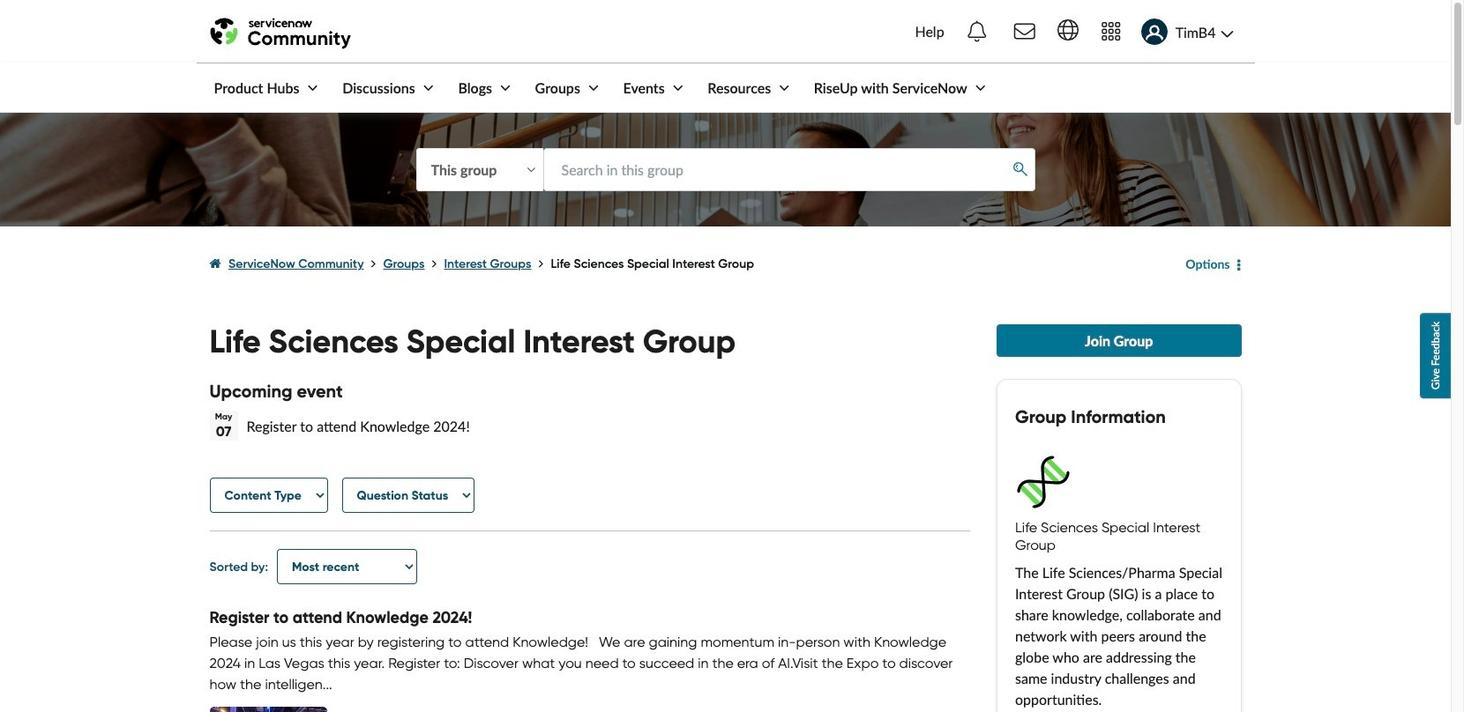 Task type: locate. For each thing, give the bounding box(es) containing it.
heading
[[1015, 407, 1223, 428]]

menu bar
[[196, 64, 989, 112]]

Search text field
[[543, 148, 1035, 192]]

None submit
[[1007, 157, 1034, 183]]

language selector image
[[1057, 20, 1078, 41]]

life sciences special interest group image
[[1015, 455, 1072, 511]]

list
[[209, 240, 1174, 289]]



Task type: describe. For each thing, give the bounding box(es) containing it.
timb4 image
[[1141, 19, 1167, 45]]



Task type: vqa. For each thing, say whether or not it's contained in the screenshot.
with
no



